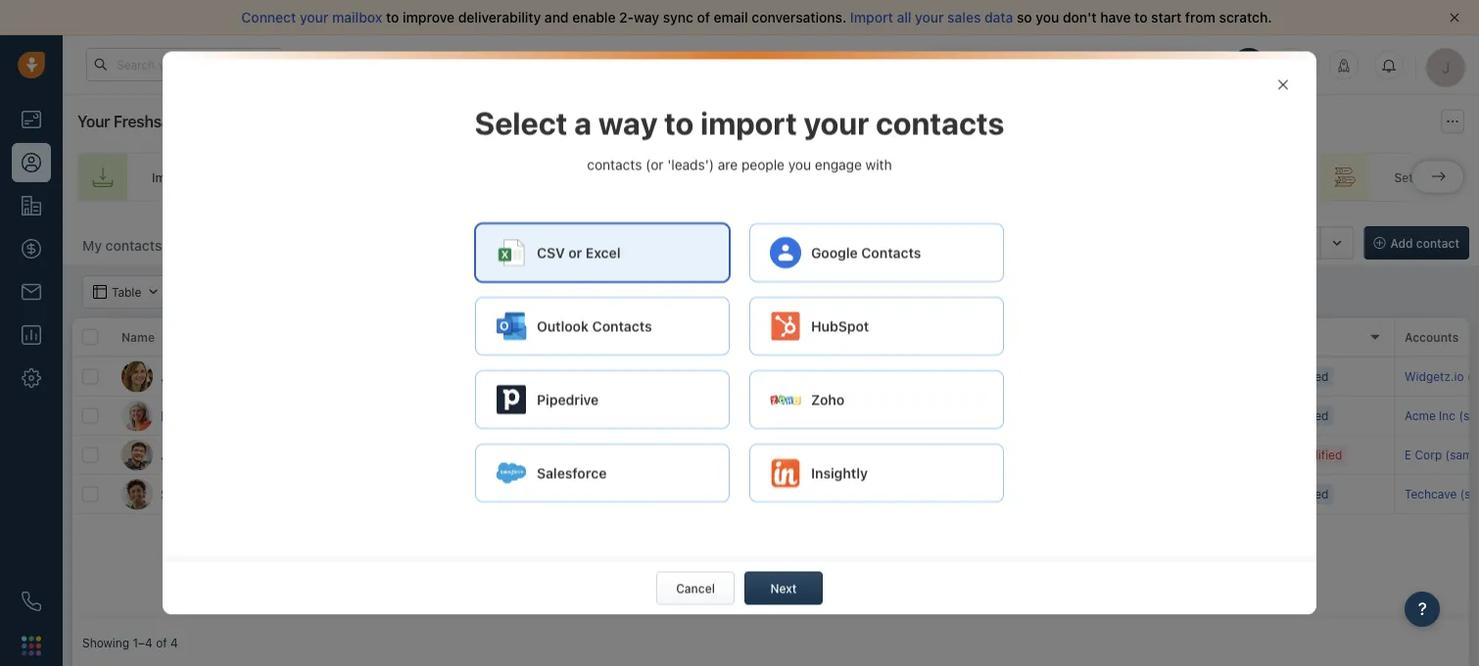 Task type: vqa. For each thing, say whether or not it's contained in the screenshot.
the account
no



Task type: describe. For each thing, give the bounding box(es) containing it.
explore plans link
[[1099, 52, 1197, 76]]

outlook contacts button
[[475, 297, 730, 356]]

(sample) for jay patel (sample)
[[223, 447, 280, 463]]

0 vertical spatial container_wx8msf4aqz5i3rn1 image
[[1277, 78, 1291, 92]]

0 vertical spatial you
[[1036, 9, 1060, 25]]

freshsales
[[114, 112, 190, 131]]

unqualified
[[1280, 448, 1343, 462]]

import all your sales data link
[[851, 9, 1017, 25]]

don't
[[1063, 9, 1097, 25]]

spector
[[161, 486, 212, 502]]

jane sampleton (sample) link
[[161, 367, 326, 387]]

cell for 37
[[1101, 397, 1248, 435]]

accounts
[[1405, 330, 1459, 344]]

contacts for outlook contacts
[[592, 318, 652, 334]]

select
[[475, 104, 568, 141]]

widgetz.io
[[1405, 370, 1465, 384]]

(sample) for laura norda (sample)
[[244, 408, 301, 424]]

1 vertical spatial of
[[156, 636, 167, 650]]

add for 54
[[1020, 487, 1041, 501]]

corp
[[1416, 448, 1443, 462]]

and
[[545, 9, 569, 25]]

janesampleton@gmail.com 3684932360
[[376, 368, 597, 382]]

click for 52
[[975, 370, 1002, 384]]

techcave (sam link
[[1405, 487, 1480, 501]]

1–4
[[133, 636, 153, 650]]

name row
[[73, 318, 367, 358]]

press space to select this row. row containing jane sampleton (sample)
[[73, 358, 367, 397]]

52
[[817, 367, 836, 386]]

sync
[[663, 9, 694, 25]]

press space to select this row. row containing laura norda (sample)
[[73, 397, 367, 436]]

pipedrive
[[537, 392, 599, 408]]

jane
[[161, 368, 192, 385]]

showing 1–4 of 4
[[82, 636, 178, 650]]

(sa
[[1468, 370, 1480, 384]]

cell for 18
[[1101, 436, 1248, 474]]

press space to select this row. row containing jay patel (sample)
[[73, 436, 367, 475]]

route leads to your team
[[866, 170, 1008, 184]]

have
[[1101, 9, 1131, 25]]

+ click to add for 52
[[964, 370, 1041, 384]]

row group containing jane sampleton (sample)
[[73, 358, 367, 514]]

0 vertical spatial (sam
[[1460, 409, 1480, 423]]

sampleton
[[195, 368, 265, 385]]

so
[[1017, 9, 1033, 25]]

grid containing 52
[[73, 318, 1480, 619]]

task for 18
[[706, 448, 730, 462]]

(or
[[646, 157, 664, 173]]

insightly button
[[750, 444, 1004, 503]]

your right up
[[1435, 170, 1460, 184]]

contacts left (or
[[587, 157, 642, 173]]

trial
[[971, 58, 990, 71]]

acme inc (sam link
[[1405, 409, 1480, 423]]

press space to select this row. row containing 18
[[367, 436, 1480, 475]]

lauranordasample@gmail.com
[[376, 407, 543, 421]]

row group containing 52
[[367, 358, 1480, 514]]

are
[[718, 157, 738, 173]]

freshworks switcher image
[[22, 636, 41, 656]]

press space to select this row. row containing 52
[[367, 358, 1480, 397]]

(sample) for spector calista (sample)
[[263, 486, 321, 502]]

your for your freshsales setup guide
[[77, 112, 110, 131]]

l image
[[122, 400, 153, 432]]

techcave
[[1405, 487, 1457, 501]]

acme inc (sam
[[1405, 409, 1480, 423]]

insightly
[[811, 465, 868, 481]]

add for 37
[[1020, 409, 1041, 423]]

54
[[817, 485, 837, 503]]

cancel
[[676, 582, 715, 595]]

patel
[[187, 447, 219, 463]]

pipedrive button
[[475, 371, 730, 429]]

⌘ o
[[533, 239, 556, 253]]

1 vertical spatial way
[[598, 104, 658, 141]]

j image for jane sampleton (sample)
[[122, 361, 153, 392]]

laura norda (sample) link
[[161, 406, 301, 426]]

email
[[714, 9, 748, 25]]

(samp
[[1446, 448, 1480, 462]]

route
[[866, 170, 899, 184]]

your trial ends in 21 days
[[944, 58, 1072, 71]]

jaypatelsample@gmail.com
[[376, 446, 527, 460]]

1 vertical spatial you
[[789, 157, 811, 173]]

1 vertical spatial import
[[152, 170, 189, 184]]

email image
[[1286, 57, 1299, 73]]

excel
[[586, 245, 621, 261]]

your left the mailbox
[[300, 9, 329, 25]]

start
[[1152, 9, 1182, 25]]

zoho
[[811, 392, 845, 408]]

import contacts
[[152, 170, 242, 184]]

jane sampleton (sample)
[[161, 368, 326, 385]]

hubspot
[[811, 318, 870, 334]]

21
[[1034, 58, 1045, 71]]

calista
[[216, 486, 260, 502]]

close image
[[1450, 13, 1460, 23]]

janesampleton@gmail.com
[[376, 368, 525, 382]]

3684932360 link
[[523, 366, 597, 387]]

norda
[[201, 408, 240, 424]]

contact
[[1417, 236, 1460, 250]]

select a way to import your contacts
[[475, 104, 1005, 141]]

phone image
[[22, 592, 41, 611]]

google contacts
[[811, 245, 922, 261]]

connect
[[241, 9, 296, 25]]

contacts right my at the top of page
[[105, 238, 162, 254]]

people
[[742, 157, 785, 173]]

plans
[[1155, 57, 1186, 71]]

outlook
[[537, 318, 589, 334]]

add inside button
[[1391, 236, 1414, 250]]

qualified for 54
[[1280, 487, 1329, 501]]

add for 54
[[681, 488, 703, 501]]

12 more... button
[[429, 232, 523, 260]]

from
[[1186, 9, 1216, 25]]

spector calista (sample)
[[161, 486, 321, 502]]

add for 18
[[1020, 448, 1041, 462]]

explore
[[1110, 57, 1152, 71]]

contacts up route leads to your team
[[876, 104, 1005, 141]]

google
[[811, 245, 858, 261]]

jay patel (sample) link
[[161, 445, 280, 465]]

invite your team link
[[551, 153, 772, 202]]

37
[[817, 406, 836, 425]]

press space to select this row. row containing 54
[[367, 475, 1480, 514]]

connect your mailbox to improve deliverability and enable 2-way sync of email conversations. import all your sales data so you don't have to start from scratch.
[[241, 9, 1273, 25]]

laura
[[161, 408, 197, 424]]

3684945781 link
[[523, 484, 595, 505]]

1 horizontal spatial of
[[697, 9, 710, 25]]

e corp (samp
[[1405, 448, 1480, 462]]

qualified for 52
[[1280, 370, 1329, 384]]

e corp (samp link
[[1405, 448, 1480, 462]]

name
[[122, 330, 155, 344]]

(sample) for jane sampleton (sample)
[[268, 368, 326, 385]]

s image
[[122, 479, 153, 510]]

work
[[523, 330, 553, 344]]

+ click to add for 18
[[964, 448, 1041, 462]]



Task type: locate. For each thing, give the bounding box(es) containing it.
contacts for google contacts
[[862, 245, 922, 261]]

you right so
[[1036, 9, 1060, 25]]

2 + click to add from the top
[[964, 409, 1041, 423]]

leads
[[902, 170, 933, 184]]

1 qualified from the top
[[1280, 370, 1329, 384]]

your for your trial ends in 21 days
[[944, 58, 967, 71]]

cancel button
[[657, 572, 735, 605]]

conversations.
[[752, 9, 847, 25]]

way left sync
[[634, 9, 660, 25]]

score
[[817, 330, 851, 344]]

spectorcalista@gmail.com link
[[376, 484, 522, 505]]

1 vertical spatial + add task
[[670, 448, 730, 462]]

invite your team
[[625, 170, 716, 184]]

0 vertical spatial qualified
[[1280, 370, 1329, 384]]

container_wx8msf4aqz5i3rn1 image inside invite your team link
[[721, 170, 737, 185]]

0 vertical spatial of
[[697, 9, 710, 25]]

0 horizontal spatial next
[[670, 330, 697, 344]]

o
[[547, 239, 556, 253]]

route leads to your team link
[[792, 153, 1043, 202]]

⌘
[[533, 239, 544, 253]]

0 vertical spatial task
[[706, 409, 730, 423]]

0 horizontal spatial container_wx8msf4aqz5i3rn1 image
[[670, 370, 684, 384]]

0 vertical spatial your
[[944, 58, 967, 71]]

0 horizontal spatial import
[[152, 170, 189, 184]]

task
[[706, 409, 730, 423], [706, 448, 730, 462], [706, 488, 730, 501]]

1 + add task from the top
[[670, 409, 730, 423]]

3 + add task from the top
[[670, 488, 730, 501]]

+ add task for 18
[[670, 448, 730, 462]]

1 horizontal spatial contacts
[[862, 245, 922, 261]]

(sample) inside jane sampleton (sample) link
[[268, 368, 326, 385]]

(sample) right sampleton
[[268, 368, 326, 385]]

1 horizontal spatial next
[[771, 582, 797, 595]]

jay
[[161, 447, 183, 463]]

all
[[897, 9, 912, 25]]

container_wx8msf4aqz5i3rn1 image inside row group
[[670, 370, 684, 384]]

task for 37
[[706, 409, 730, 423]]

cell for 52
[[1101, 358, 1248, 396]]

add for 52
[[1020, 370, 1041, 384]]

grid
[[73, 318, 1480, 619]]

(sample) inside laura norda (sample) link
[[244, 408, 301, 424]]

(sample) down jane sampleton (sample) link
[[244, 408, 301, 424]]

outlook contacts
[[537, 318, 652, 334]]

3 + click to add from the top
[[964, 448, 1041, 462]]

1 row group from the left
[[73, 358, 367, 514]]

3 task from the top
[[706, 488, 730, 501]]

1 horizontal spatial container_wx8msf4aqz5i3rn1 image
[[721, 170, 737, 185]]

of right sync
[[697, 9, 710, 25]]

spectorcalista@gmail.com
[[376, 485, 522, 499]]

contacts right outlook
[[592, 318, 652, 334]]

your up engage
[[804, 104, 869, 141]]

qualified
[[1280, 370, 1329, 384], [1280, 409, 1329, 423], [1280, 487, 1329, 501]]

spectorcalista@gmail.com 3684945781
[[376, 485, 595, 499]]

contacts (or 'leads') are people you engage with
[[587, 157, 892, 173]]

activity
[[700, 330, 743, 344]]

contacts inside the outlook contacts button
[[592, 318, 652, 334]]

inc
[[1440, 409, 1456, 423]]

0 horizontal spatial you
[[789, 157, 811, 173]]

add for 18
[[681, 448, 703, 462]]

cell for 54
[[1101, 475, 1248, 513]]

0 vertical spatial j image
[[122, 361, 153, 392]]

0 vertical spatial next
[[670, 330, 697, 344]]

you right people
[[789, 157, 811, 173]]

jay patel (sample)
[[161, 447, 280, 463]]

1 vertical spatial container_wx8msf4aqz5i3rn1 image
[[721, 170, 737, 185]]

1 + click to add from the top
[[964, 370, 1041, 384]]

more...
[[472, 239, 512, 253]]

(sam right the inc in the right bottom of the page
[[1460, 409, 1480, 423]]

0 horizontal spatial contacts
[[592, 318, 652, 334]]

next
[[670, 330, 697, 344], [771, 582, 797, 595]]

4167348672 link
[[523, 406, 594, 426]]

click for 37
[[975, 409, 1002, 423]]

row group
[[73, 358, 367, 514], [367, 358, 1480, 514]]

2 team from the left
[[979, 170, 1008, 184]]

cell
[[1101, 358, 1248, 396], [1101, 397, 1248, 435], [1101, 436, 1248, 474], [1101, 475, 1248, 513]]

set up your sale link
[[1320, 153, 1480, 202]]

team right leads
[[979, 170, 1008, 184]]

1 horizontal spatial team
[[979, 170, 1008, 184]]

data
[[985, 9, 1014, 25]]

0 horizontal spatial your
[[77, 112, 110, 131]]

click
[[975, 370, 1002, 384], [975, 409, 1002, 423], [534, 446, 561, 460], [975, 448, 1002, 462], [975, 487, 1002, 501]]

0 vertical spatial way
[[634, 9, 660, 25]]

2 j image from the top
[[122, 440, 153, 471]]

2 vertical spatial container_wx8msf4aqz5i3rn1 image
[[670, 370, 684, 384]]

lauranordasample@gmail.com link
[[376, 406, 543, 426]]

import contacts link
[[77, 153, 277, 202]]

(sam right the techcave
[[1461, 487, 1480, 501]]

qualified for 37
[[1280, 409, 1329, 423]]

+
[[964, 370, 972, 384], [964, 409, 972, 423], [670, 409, 678, 423], [523, 446, 531, 460], [964, 448, 972, 462], [670, 448, 678, 462], [964, 487, 972, 501], [670, 488, 678, 501]]

j image left jane
[[122, 361, 153, 392]]

1 vertical spatial your
[[77, 112, 110, 131]]

improve
[[403, 9, 455, 25]]

2 vertical spatial qualified
[[1280, 487, 1329, 501]]

engage
[[815, 157, 862, 173]]

(sample) up spector calista (sample)
[[223, 447, 280, 463]]

1 task from the top
[[706, 409, 730, 423]]

(sample) inside jay patel (sample) link
[[223, 447, 280, 463]]

of left 4
[[156, 636, 167, 650]]

2 vertical spatial task
[[706, 488, 730, 501]]

0 vertical spatial + add task
[[670, 409, 730, 423]]

1 vertical spatial task
[[706, 448, 730, 462]]

3 cell from the top
[[1101, 436, 1248, 474]]

add for 37
[[681, 409, 703, 423]]

2 horizontal spatial container_wx8msf4aqz5i3rn1 image
[[1277, 78, 1291, 92]]

team left are
[[688, 170, 716, 184]]

click for 18
[[975, 448, 1002, 462]]

next inside button
[[771, 582, 797, 595]]

2 task from the top
[[706, 448, 730, 462]]

j image left jay
[[122, 440, 153, 471]]

salesforce
[[537, 465, 607, 481]]

j image for jay patel (sample)
[[122, 440, 153, 471]]

container_wx8msf4aqz5i3rn1 image left people
[[721, 170, 737, 185]]

2 vertical spatial + add task
[[670, 488, 730, 501]]

1 team from the left
[[688, 170, 716, 184]]

contacts right google at right top
[[862, 245, 922, 261]]

import left all
[[851, 9, 894, 25]]

sales
[[948, 9, 981, 25]]

0 vertical spatial contacts
[[862, 245, 922, 261]]

1 cell from the top
[[1101, 358, 1248, 396]]

your left trial
[[944, 58, 967, 71]]

set up your sale
[[1395, 170, 1480, 184]]

press space to select this row. row
[[73, 358, 367, 397], [367, 358, 1480, 397], [73, 397, 367, 436], [367, 397, 1480, 436], [73, 436, 367, 475], [367, 436, 1480, 475], [73, 475, 367, 514], [367, 475, 1480, 514]]

in
[[1021, 58, 1031, 71]]

add
[[1020, 370, 1041, 384], [1020, 409, 1041, 423], [579, 446, 600, 460], [1020, 448, 1041, 462], [1020, 487, 1041, 501]]

deliverability
[[458, 9, 541, 25]]

import
[[851, 9, 894, 25], [152, 170, 189, 184]]

Search your CRM... text field
[[86, 48, 282, 81]]

1 j image from the top
[[122, 361, 153, 392]]

ends
[[993, 58, 1018, 71]]

next right the cancel button
[[771, 582, 797, 595]]

container_wx8msf4aqz5i3rn1 image down the email icon
[[1277, 78, 1291, 92]]

my contacts
[[82, 238, 162, 254]]

4 cell from the top
[[1101, 475, 1248, 513]]

enable
[[573, 9, 616, 25]]

+ add task
[[670, 409, 730, 423], [670, 448, 730, 462], [670, 488, 730, 501]]

import down your freshsales setup guide
[[152, 170, 189, 184]]

+ add task for 54
[[670, 488, 730, 501]]

days
[[1048, 58, 1072, 71]]

0 horizontal spatial team
[[688, 170, 716, 184]]

contacts down setup
[[193, 170, 242, 184]]

way right a
[[598, 104, 658, 141]]

1 vertical spatial contacts
[[592, 318, 652, 334]]

add
[[1391, 236, 1414, 250], [681, 409, 703, 423], [681, 448, 703, 462], [681, 488, 703, 501]]

+ add task for 37
[[670, 409, 730, 423]]

up
[[1417, 170, 1431, 184]]

2 qualified from the top
[[1280, 409, 1329, 423]]

4167348672
[[523, 407, 594, 421]]

(sample)
[[268, 368, 326, 385], [244, 408, 301, 424], [223, 447, 280, 463], [263, 486, 321, 502]]

your right leads
[[951, 170, 976, 184]]

0 horizontal spatial of
[[156, 636, 167, 650]]

container_wx8msf4aqz5i3rn1 image
[[1277, 78, 1291, 92], [721, 170, 737, 185], [670, 370, 684, 384]]

2-
[[619, 9, 634, 25]]

set
[[1395, 170, 1414, 184]]

1 vertical spatial next
[[771, 582, 797, 595]]

explore plans
[[1110, 57, 1186, 71]]

press space to select this row. row containing spector calista (sample)
[[73, 475, 367, 514]]

1 horizontal spatial import
[[851, 9, 894, 25]]

team
[[688, 170, 716, 184], [979, 170, 1008, 184]]

your right all
[[915, 9, 944, 25]]

next for next
[[771, 582, 797, 595]]

with
[[866, 157, 892, 173]]

1 horizontal spatial your
[[944, 58, 967, 71]]

salesforce button
[[475, 444, 730, 503]]

your
[[300, 9, 329, 25], [915, 9, 944, 25], [804, 104, 869, 141], [659, 170, 685, 184], [951, 170, 976, 184], [1435, 170, 1460, 184]]

task for 54
[[706, 488, 730, 501]]

scratch.
[[1220, 9, 1273, 25]]

next activity
[[670, 330, 743, 344]]

zoho button
[[750, 371, 1004, 429]]

csv
[[537, 245, 565, 261]]

12
[[456, 239, 469, 253]]

1 horizontal spatial you
[[1036, 9, 1060, 25]]

sale
[[1463, 170, 1480, 184]]

connect your mailbox link
[[241, 9, 386, 25]]

+ click to add for 37
[[964, 409, 1041, 423]]

(sam
[[1460, 409, 1480, 423], [1461, 487, 1480, 501]]

2 cell from the top
[[1101, 397, 1248, 435]]

next left activity
[[670, 330, 697, 344]]

contacts
[[862, 245, 922, 261], [592, 318, 652, 334]]

j image
[[122, 361, 153, 392], [122, 440, 153, 471]]

4 + click to add from the top
[[964, 487, 1041, 501]]

+ click to add for 54
[[964, 487, 1041, 501]]

1 vertical spatial j image
[[122, 440, 153, 471]]

3 qualified from the top
[[1280, 487, 1329, 501]]

0 vertical spatial import
[[851, 9, 894, 25]]

click for 54
[[975, 487, 1002, 501]]

group
[[1195, 226, 1355, 260]]

your left freshsales
[[77, 112, 110, 131]]

or
[[569, 245, 582, 261]]

phone element
[[12, 582, 51, 621]]

(sample) right calista
[[263, 486, 321, 502]]

import
[[701, 104, 797, 141]]

2 + add task from the top
[[670, 448, 730, 462]]

next for next activity
[[670, 330, 697, 344]]

1 vertical spatial qualified
[[1280, 409, 1329, 423]]

next button
[[745, 572, 823, 605]]

spector calista (sample) link
[[161, 485, 321, 504]]

1 vertical spatial (sam
[[1461, 487, 1480, 501]]

contacts inside the google contacts button
[[862, 245, 922, 261]]

container_wx8msf4aqz5i3rn1 image down next activity
[[670, 370, 684, 384]]

your right the invite on the left top
[[659, 170, 685, 184]]

2 row group from the left
[[367, 358, 1480, 514]]

way
[[634, 9, 660, 25], [598, 104, 658, 141]]

(sample) inside spector calista (sample) link
[[263, 486, 321, 502]]

press space to select this row. row containing 37
[[367, 397, 1480, 436]]

widgetz.io (sa
[[1405, 370, 1480, 384]]

google contacts button
[[750, 224, 1004, 282]]



